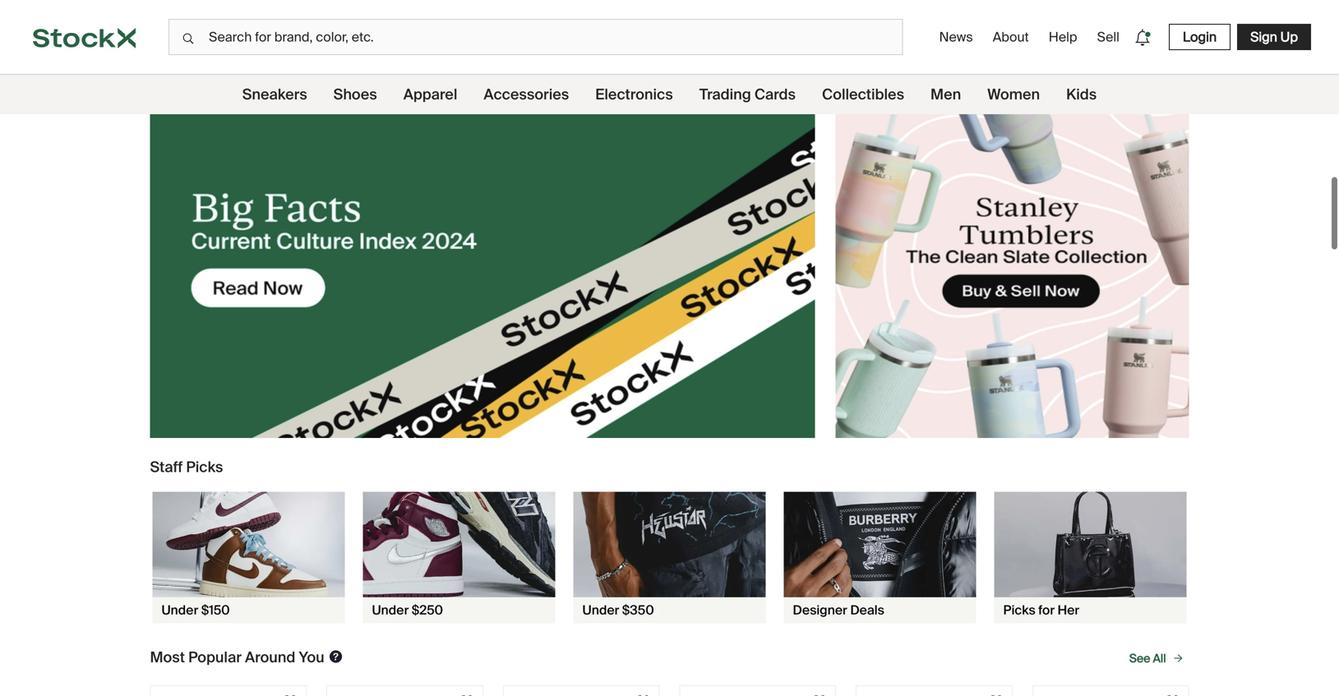 Task type: vqa. For each thing, say whether or not it's contained in the screenshot.
Lowest Ask to the middle
yes



Task type: describe. For each thing, give the bounding box(es) containing it.
3 lowest ask from the left
[[864, 8, 916, 21]]

3308 sold
[[691, 55, 736, 68]]

stanley_tumblers_the_clean_slate_collection.psdsecondaryb.jpg image
[[836, 103, 1190, 438]]

news
[[940, 28, 974, 46]]

sold for 3308 sold
[[717, 55, 736, 68]]

2 xpress ship from the left
[[884, 56, 938, 69]]

1 follow image from the left
[[281, 693, 300, 697]]

shoes
[[334, 85, 377, 104]]

lowest ask for 5832
[[511, 8, 563, 21]]

sell link
[[1091, 22, 1127, 52]]

lowest ask for 3308
[[687, 8, 739, 21]]

about link
[[987, 22, 1036, 52]]

ship inside lowest ask $61 xpress ship
[[212, 56, 232, 69]]

all
[[1154, 651, 1167, 667]]

3 ship from the left
[[918, 56, 938, 69]]

4 ask from the left
[[722, 8, 739, 21]]

3 lowest from the left
[[511, 8, 544, 21]]

sign
[[1251, 28, 1278, 46]]

5 ask from the left
[[899, 8, 916, 21]]

staff picks
[[150, 458, 223, 477]]

accessories link
[[484, 75, 569, 114]]

kids link
[[1067, 75, 1097, 114]]

trading cards link
[[700, 75, 796, 114]]

most popular around you
[[150, 649, 325, 667]]

ask inside lowest ask $68
[[369, 8, 386, 21]]

see
[[1130, 651, 1151, 667]]

3308
[[691, 55, 715, 68]]

$68
[[334, 25, 364, 46]]

most popular around you image
[[328, 649, 344, 666]]

1 follow image from the left
[[634, 693, 653, 697]]

electronics link
[[596, 75, 673, 114]]

men link
[[931, 75, 962, 114]]

stockx logo link
[[0, 0, 169, 74]]

popular
[[188, 649, 242, 667]]

kids
[[1067, 85, 1097, 104]]

lowest ask $61 xpress ship
[[158, 8, 232, 69]]

trading cards
[[700, 85, 796, 104]]

cards
[[755, 85, 796, 104]]

sign up button
[[1238, 24, 1312, 50]]

picks
[[186, 458, 223, 477]]

4 lowest from the left
[[687, 8, 720, 21]]

help
[[1049, 28, 1078, 46]]

login button
[[1170, 24, 1231, 50]]

$210
[[1040, 25, 1077, 46]]

under150.jpg image
[[153, 492, 345, 624]]

most
[[150, 649, 185, 667]]

2 follow image from the left
[[987, 693, 1007, 697]]

$210 link
[[1034, 0, 1189, 82]]

login
[[1184, 28, 1217, 46]]

Search... search field
[[169, 19, 903, 55]]

2 xpress from the left
[[354, 56, 386, 69]]

see all link
[[1125, 645, 1190, 673]]

you
[[299, 649, 325, 667]]



Task type: locate. For each thing, give the bounding box(es) containing it.
sold for 5832 sold
[[540, 55, 559, 68]]

2 ship from the left
[[388, 56, 408, 69]]

lowest inside lowest ask $68
[[334, 8, 367, 21]]

1 horizontal spatial follow image
[[457, 693, 477, 697]]

up
[[1281, 28, 1299, 46]]

lowest up collectibles link
[[864, 8, 897, 21]]

0 horizontal spatial follow image
[[634, 693, 653, 697]]

1 horizontal spatial follow image
[[987, 693, 1007, 697]]

1 xpress ship from the left
[[354, 56, 408, 69]]

5832
[[514, 55, 538, 68]]

electronics
[[596, 85, 673, 104]]

1 lowest ask from the left
[[511, 8, 563, 21]]

2 sold from the left
[[717, 55, 736, 68]]

0 horizontal spatial xpress
[[177, 56, 209, 69]]

lowest ask $68
[[334, 8, 386, 46]]

shoes link
[[334, 75, 377, 114]]

0 horizontal spatial xpress ship
[[354, 56, 408, 69]]

around
[[245, 649, 296, 667]]

xpress ship up men
[[884, 56, 938, 69]]

product category switcher element
[[0, 75, 1340, 114]]

ask inside lowest ask $61 xpress ship
[[193, 8, 210, 21]]

collectibles link
[[822, 75, 905, 114]]

follow image
[[281, 693, 300, 697], [457, 693, 477, 697], [810, 693, 830, 697]]

women
[[988, 85, 1041, 104]]

about
[[993, 28, 1030, 46]]

2 ask from the left
[[369, 8, 386, 21]]

0 horizontal spatial sold
[[540, 55, 559, 68]]

under350.jpg image
[[574, 492, 766, 624]]

lowest inside lowest ask $61 xpress ship
[[158, 8, 190, 21]]

sneakers link
[[242, 75, 307, 114]]

under250.jpg image
[[363, 492, 556, 624]]

1 sold from the left
[[540, 55, 559, 68]]

notification unread icon image
[[1132, 26, 1155, 49]]

xpress inside lowest ask $61 xpress ship
[[177, 56, 209, 69]]

lowest up "5832"
[[511, 8, 544, 21]]

2 lowest ask from the left
[[687, 8, 739, 21]]

sold right 3308
[[717, 55, 736, 68]]

xpress up collectibles link
[[884, 56, 915, 69]]

1 lowest from the left
[[158, 8, 190, 21]]

lowest up 3308
[[687, 8, 720, 21]]

lowest up the $68
[[334, 8, 367, 21]]

3 follow image from the left
[[1163, 693, 1183, 697]]

men
[[931, 85, 962, 104]]

2 follow image from the left
[[457, 693, 477, 697]]

see all
[[1130, 651, 1167, 667]]

0 horizontal spatial ship
[[212, 56, 232, 69]]

2 horizontal spatial ship
[[918, 56, 938, 69]]

2 horizontal spatial lowest ask
[[864, 8, 916, 21]]

0 horizontal spatial follow image
[[281, 693, 300, 697]]

1 ship from the left
[[212, 56, 232, 69]]

1 horizontal spatial sold
[[717, 55, 736, 68]]

1 ask from the left
[[193, 8, 210, 21]]

5 lowest from the left
[[864, 8, 897, 21]]

2 horizontal spatial follow image
[[810, 693, 830, 697]]

sell
[[1098, 28, 1120, 46]]

1 horizontal spatial xpress
[[354, 56, 386, 69]]

women link
[[988, 75, 1041, 114]]

xpress down $61
[[177, 56, 209, 69]]

collectibles
[[822, 85, 905, 104]]

sign up
[[1251, 28, 1299, 46]]

trading
[[700, 85, 752, 104]]

lowest ask
[[511, 8, 563, 21], [687, 8, 739, 21], [864, 8, 916, 21]]

apparel
[[404, 85, 458, 104]]

designerdeals.jpg image
[[784, 492, 977, 624]]

2 horizontal spatial follow image
[[1163, 693, 1183, 697]]

3 follow image from the left
[[810, 693, 830, 697]]

lowest up $61
[[158, 8, 190, 21]]

3 xpress from the left
[[884, 56, 915, 69]]

xpress ship
[[354, 56, 408, 69], [884, 56, 938, 69]]

help link
[[1043, 22, 1085, 52]]

sneakers
[[242, 85, 307, 104]]

xpress down the $68
[[354, 56, 386, 69]]

ship
[[212, 56, 232, 69], [388, 56, 408, 69], [918, 56, 938, 69]]

bigfacts_jan2024_internal_banners_secondarya.jpg image
[[150, 103, 815, 438]]

$61
[[158, 25, 183, 46]]

1 horizontal spatial xpress ship
[[884, 56, 938, 69]]

1 horizontal spatial lowest ask
[[687, 8, 739, 21]]

1 horizontal spatial ship
[[388, 56, 408, 69]]

apparel link
[[404, 75, 458, 114]]

5832 sold
[[514, 55, 559, 68]]

lowest
[[158, 8, 190, 21], [334, 8, 367, 21], [511, 8, 544, 21], [687, 8, 720, 21], [864, 8, 897, 21]]

xpress
[[177, 56, 209, 69], [354, 56, 386, 69], [884, 56, 915, 69]]

2 lowest from the left
[[334, 8, 367, 21]]

follow image
[[634, 693, 653, 697], [987, 693, 1007, 697], [1163, 693, 1183, 697]]

sold right "5832"
[[540, 55, 559, 68]]

1 xpress from the left
[[177, 56, 209, 69]]

sold
[[540, 55, 559, 68], [717, 55, 736, 68]]

accessories
[[484, 85, 569, 104]]

2 horizontal spatial xpress
[[884, 56, 915, 69]]

stockx logo image
[[33, 28, 136, 48]]

picksforher.jpg image
[[995, 492, 1187, 624]]

ask
[[193, 8, 210, 21], [369, 8, 386, 21], [546, 8, 563, 21], [722, 8, 739, 21], [899, 8, 916, 21]]

3 ask from the left
[[546, 8, 563, 21]]

staff
[[150, 458, 183, 477]]

news link
[[933, 22, 980, 52]]

0 horizontal spatial lowest ask
[[511, 8, 563, 21]]

xpress ship down lowest ask $68
[[354, 56, 408, 69]]



